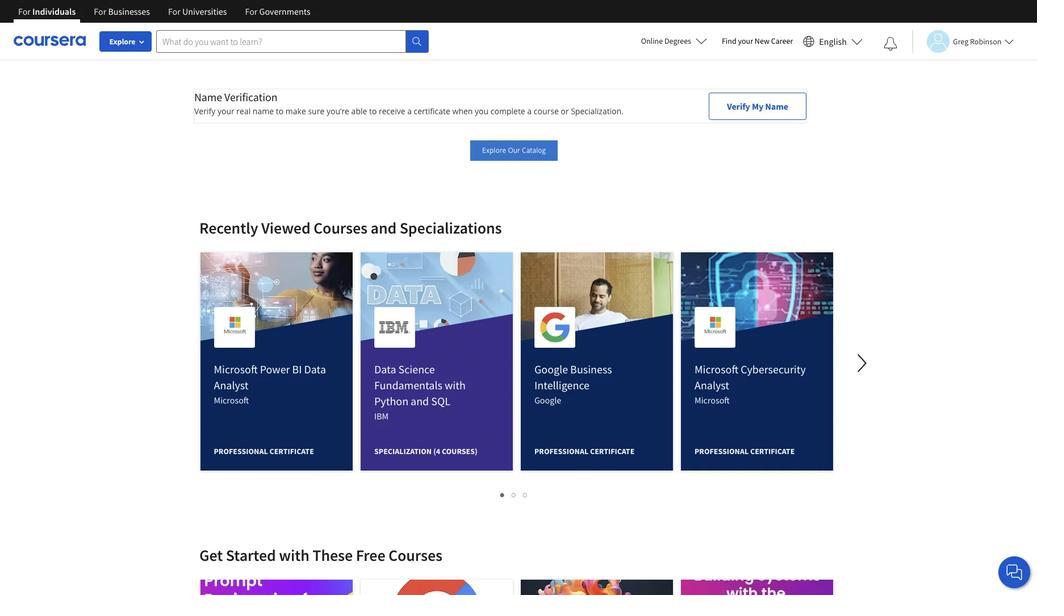 Task type: locate. For each thing, give the bounding box(es) containing it.
verify left real
[[194, 106, 216, 117]]

explore down for businesses
[[109, 36, 136, 47]]

with
[[445, 378, 466, 392], [279, 545, 310, 566]]

certificate for microsoft cybersecurity analyst
[[751, 446, 795, 456]]

you're
[[327, 106, 350, 117]]

0 horizontal spatial data
[[305, 362, 327, 376]]

1 button
[[497, 488, 509, 501]]

microsoft left power
[[214, 362, 258, 376]]

online degrees button
[[632, 28, 717, 53]]

0 vertical spatial explore
[[109, 36, 136, 47]]

for left individuals in the left of the page
[[18, 6, 31, 17]]

to left make
[[276, 106, 284, 117]]

list containing 1
[[194, 488, 835, 501]]

2 horizontal spatial certificate
[[751, 446, 795, 456]]

data right the bi on the left bottom of page
[[305, 362, 327, 376]]

1 certificate from the left
[[270, 446, 315, 456]]

1 horizontal spatial to
[[369, 106, 377, 117]]

1 horizontal spatial certificate
[[591, 446, 635, 456]]

analyst
[[214, 378, 249, 392], [695, 378, 730, 392]]

2 certificate from the left
[[591, 446, 635, 456]]

explore our catalog
[[483, 146, 546, 155]]

specialization (4 courses)
[[375, 446, 478, 456]]

microsoft power bi data analyst link
[[214, 362, 327, 392]]

1 vertical spatial google
[[535, 394, 562, 406]]

0 horizontal spatial to
[[276, 106, 284, 117]]

0 vertical spatial google
[[535, 362, 568, 376]]

4 for from the left
[[245, 6, 258, 17]]

microsoft down microsoft power bi data analyst link at the left
[[214, 394, 249, 406]]

and
[[371, 218, 397, 238], [411, 394, 429, 408]]

data
[[305, 362, 327, 376], [375, 362, 396, 376]]

1 vertical spatial and
[[411, 394, 429, 408]]

fundamentals
[[375, 378, 443, 392]]

1 horizontal spatial professional certificate
[[535, 446, 635, 456]]

recently
[[200, 218, 258, 238]]

1 horizontal spatial data
[[375, 362, 396, 376]]

explore for explore our catalog
[[483, 146, 507, 155]]

for for universities
[[168, 6, 181, 17]]

courses right free
[[389, 545, 443, 566]]

your right find
[[739, 36, 754, 46]]

professional certificate
[[214, 446, 315, 456], [535, 446, 635, 456], [695, 446, 795, 456]]

to right 'able'
[[369, 106, 377, 117]]

0 horizontal spatial professional
[[214, 446, 268, 456]]

certificate
[[270, 446, 315, 456], [591, 446, 635, 456], [751, 446, 795, 456]]

1 horizontal spatial professional
[[535, 446, 589, 456]]

started
[[226, 545, 276, 566]]

recently viewed courses and specializations carousel element
[[194, 184, 1038, 559]]

2 horizontal spatial professional certificate
[[695, 446, 795, 456]]

0 horizontal spatial verify
[[194, 106, 216, 117]]

name
[[194, 90, 222, 104], [766, 100, 789, 112]]

data inside data science fundamentals with python and sql ibm
[[375, 362, 396, 376]]

3 professional from the left
[[695, 446, 749, 456]]

for left businesses
[[94, 6, 106, 17]]

2 google from the top
[[535, 394, 562, 406]]

1 horizontal spatial name
[[766, 100, 789, 112]]

microsoft left the cybersecurity
[[695, 362, 739, 376]]

verify
[[728, 100, 751, 112], [194, 106, 216, 117]]

certificate for google business intelligence
[[591, 446, 635, 456]]

for individuals
[[18, 6, 76, 17]]

1 horizontal spatial analyst
[[695, 378, 730, 392]]

to
[[276, 106, 284, 117], [369, 106, 377, 117]]

What do you want to learn? text field
[[156, 30, 406, 53]]

1 horizontal spatial a
[[528, 106, 532, 117]]

for universities
[[168, 6, 227, 17]]

0 horizontal spatial your
[[218, 106, 235, 117]]

online
[[642, 36, 663, 46]]

2 analyst from the left
[[695, 378, 730, 392]]

able
[[352, 106, 367, 117]]

degrees
[[665, 36, 692, 46]]

1 for from the left
[[18, 6, 31, 17]]

explore left our
[[483, 146, 507, 155]]

name left "verification"
[[194, 90, 222, 104]]

google down intelligence
[[535, 394, 562, 406]]

data inside microsoft power bi data analyst microsoft
[[305, 362, 327, 376]]

complete
[[491, 106, 526, 117]]

1 horizontal spatial with
[[445, 378, 466, 392]]

1 vertical spatial explore
[[483, 146, 507, 155]]

courses
[[314, 218, 368, 238], [389, 545, 443, 566]]

1 horizontal spatial explore
[[483, 146, 507, 155]]

or
[[561, 106, 569, 117]]

3 for from the left
[[168, 6, 181, 17]]

0 horizontal spatial certificate
[[270, 446, 315, 456]]

0 horizontal spatial analyst
[[214, 378, 249, 392]]

receive
[[379, 106, 406, 117]]

explore
[[109, 36, 136, 47], [483, 146, 507, 155]]

0 vertical spatial with
[[445, 378, 466, 392]]

certificate
[[414, 106, 451, 117]]

2 data from the left
[[375, 362, 396, 376]]

banner navigation
[[9, 0, 320, 23]]

1 professional certificate from the left
[[214, 446, 315, 456]]

data up fundamentals
[[375, 362, 396, 376]]

name right my
[[766, 100, 789, 112]]

1 analyst from the left
[[214, 378, 249, 392]]

course
[[534, 106, 559, 117]]

1 professional from the left
[[214, 446, 268, 456]]

new
[[755, 36, 770, 46]]

online degrees
[[642, 36, 692, 46]]

1 to from the left
[[276, 106, 284, 117]]

my
[[752, 100, 764, 112]]

3 button
[[520, 488, 532, 501]]

catalog
[[522, 146, 546, 155]]

a left course
[[528, 106, 532, 117]]

2 to from the left
[[369, 106, 377, 117]]

0 vertical spatial and
[[371, 218, 397, 238]]

recently viewed courses and specializations
[[200, 218, 502, 238]]

None search field
[[156, 30, 429, 53]]

list
[[194, 488, 835, 501]]

2 professional from the left
[[535, 446, 589, 456]]

microsoft
[[214, 362, 258, 376], [695, 362, 739, 376], [214, 394, 249, 406], [695, 394, 730, 406]]

robinson
[[971, 36, 1002, 46]]

intelligence
[[535, 378, 590, 392]]

your
[[739, 36, 754, 46], [218, 106, 235, 117]]

professional
[[214, 446, 268, 456], [535, 446, 589, 456], [695, 446, 749, 456]]

0 horizontal spatial name
[[194, 90, 222, 104]]

with up sql
[[445, 378, 466, 392]]

3 certificate from the left
[[751, 446, 795, 456]]

courses right viewed
[[314, 218, 368, 238]]

for for businesses
[[94, 6, 106, 17]]

2 a from the left
[[528, 106, 532, 117]]

1 horizontal spatial your
[[739, 36, 754, 46]]

a
[[408, 106, 412, 117], [528, 106, 532, 117]]

3 professional certificate from the left
[[695, 446, 795, 456]]

governments
[[260, 6, 311, 17]]

0 horizontal spatial with
[[279, 545, 310, 566]]

specialization.
[[571, 106, 624, 117]]

greg robinson
[[954, 36, 1002, 46]]

for
[[18, 6, 31, 17], [94, 6, 106, 17], [168, 6, 181, 17], [245, 6, 258, 17]]

google business intelligence google
[[535, 362, 613, 406]]

1 vertical spatial with
[[279, 545, 310, 566]]

explore inside popup button
[[109, 36, 136, 47]]

2 professional certificate from the left
[[535, 446, 635, 456]]

google up intelligence
[[535, 362, 568, 376]]

courses)
[[442, 446, 478, 456]]

2 for from the left
[[94, 6, 106, 17]]

2 horizontal spatial professional
[[695, 446, 749, 456]]

verification
[[225, 90, 278, 104]]

name verification verify your real name to make sure you're able to receive a certificate when you complete a course or specialization.
[[194, 90, 624, 117]]

power
[[260, 362, 290, 376]]

with left these
[[279, 545, 310, 566]]

0 vertical spatial courses
[[314, 218, 368, 238]]

0 horizontal spatial a
[[408, 106, 412, 117]]

certificate for microsoft power bi data analyst
[[270, 446, 315, 456]]

0 horizontal spatial explore
[[109, 36, 136, 47]]

universities
[[182, 6, 227, 17]]

for for individuals
[[18, 6, 31, 17]]

for left governments
[[245, 6, 258, 17]]

your inside name verification verify your real name to make sure you're able to receive a certificate when you complete a course or specialization.
[[218, 106, 235, 117]]

verify my name
[[728, 100, 789, 112]]

1 vertical spatial your
[[218, 106, 235, 117]]

list inside recently viewed courses and specializations carousel element
[[194, 488, 835, 501]]

1 data from the left
[[305, 362, 327, 376]]

find your new career
[[722, 36, 794, 46]]

your left real
[[218, 106, 235, 117]]

viewed
[[261, 218, 311, 238]]

explore button
[[99, 31, 152, 52]]

google
[[535, 362, 568, 376], [535, 394, 562, 406]]

verify left my
[[728, 100, 751, 112]]

a right receive
[[408, 106, 412, 117]]

0 horizontal spatial professional certificate
[[214, 446, 315, 456]]

cybersecurity
[[741, 362, 806, 376]]

for left universities
[[168, 6, 181, 17]]

1 vertical spatial courses
[[389, 545, 443, 566]]

1 horizontal spatial and
[[411, 394, 429, 408]]



Task type: vqa. For each thing, say whether or not it's contained in the screenshot.
online
yes



Task type: describe. For each thing, give the bounding box(es) containing it.
python
[[375, 394, 409, 408]]

chat with us image
[[1006, 563, 1024, 581]]

for for governments
[[245, 6, 258, 17]]

business
[[571, 362, 613, 376]]

1 horizontal spatial courses
[[389, 545, 443, 566]]

career
[[772, 36, 794, 46]]

professional certificate for google
[[535, 446, 635, 456]]

greg
[[954, 36, 969, 46]]

3
[[524, 489, 528, 500]]

greg robinson button
[[913, 30, 1015, 53]]

data science fundamentals with python and sql link
[[375, 362, 466, 408]]

when
[[453, 106, 473, 117]]

verify inside name verification verify your real name to make sure you're able to receive a certificate when you complete a course or specialization.
[[194, 106, 216, 117]]

for governments
[[245, 6, 311, 17]]

0 vertical spatial your
[[739, 36, 754, 46]]

and inside data science fundamentals with python and sql ibm
[[411, 394, 429, 408]]

get started with these free courses carousel element
[[194, 511, 1038, 595]]

get
[[200, 545, 223, 566]]

analyst inside 'microsoft cybersecurity analyst microsoft'
[[695, 378, 730, 392]]

our
[[508, 146, 521, 155]]

ibm
[[375, 410, 389, 422]]

make
[[286, 106, 306, 117]]

0 horizontal spatial courses
[[314, 218, 368, 238]]

sql
[[432, 394, 451, 408]]

individuals
[[32, 6, 76, 17]]

analyst inside microsoft power bi data analyst microsoft
[[214, 378, 249, 392]]

verify my name link
[[709, 92, 807, 120]]

bi
[[293, 362, 302, 376]]

free
[[356, 545, 386, 566]]

get started with these free courses
[[200, 545, 443, 566]]

microsoft cybersecurity analyst link
[[695, 362, 806, 392]]

coursera image
[[14, 32, 86, 50]]

find
[[722, 36, 737, 46]]

businesses
[[108, 6, 150, 17]]

these
[[313, 545, 353, 566]]

english
[[820, 36, 847, 47]]

real
[[237, 106, 251, 117]]

0 horizontal spatial and
[[371, 218, 397, 238]]

1 google from the top
[[535, 362, 568, 376]]

science
[[399, 362, 435, 376]]

professional certificate for data
[[214, 446, 315, 456]]

professional for microsoft power bi data analyst
[[214, 446, 268, 456]]

data science fundamentals with python and sql ibm
[[375, 362, 466, 422]]

with inside data science fundamentals with python and sql ibm
[[445, 378, 466, 392]]

next slide image
[[849, 350, 877, 377]]

english button
[[799, 23, 868, 60]]

for businesses
[[94, 6, 150, 17]]

professional certificate for microsoft
[[695, 446, 795, 456]]

microsoft cybersecurity analyst microsoft
[[695, 362, 806, 406]]

1 a from the left
[[408, 106, 412, 117]]

explore for explore
[[109, 36, 136, 47]]

professional for microsoft cybersecurity analyst
[[695, 446, 749, 456]]

microsoft power bi data analyst microsoft
[[214, 362, 327, 406]]

(4
[[434, 446, 441, 456]]

explore our catalog link
[[471, 140, 558, 161]]

show notifications image
[[884, 37, 898, 51]]

professional for google business intelligence
[[535, 446, 589, 456]]

specializations
[[400, 218, 502, 238]]

name inside name verification verify your real name to make sure you're able to receive a certificate when you complete a course or specialization.
[[194, 90, 222, 104]]

1 horizontal spatial verify
[[728, 100, 751, 112]]

2 button
[[509, 488, 520, 501]]

sure
[[308, 106, 325, 117]]

2
[[512, 489, 517, 500]]

microsoft down microsoft cybersecurity analyst link
[[695, 394, 730, 406]]

specialization
[[375, 446, 432, 456]]

1
[[501, 489, 505, 500]]

find your new career link
[[717, 34, 799, 48]]

google business intelligence link
[[535, 362, 613, 392]]

name
[[253, 106, 274, 117]]

you
[[475, 106, 489, 117]]



